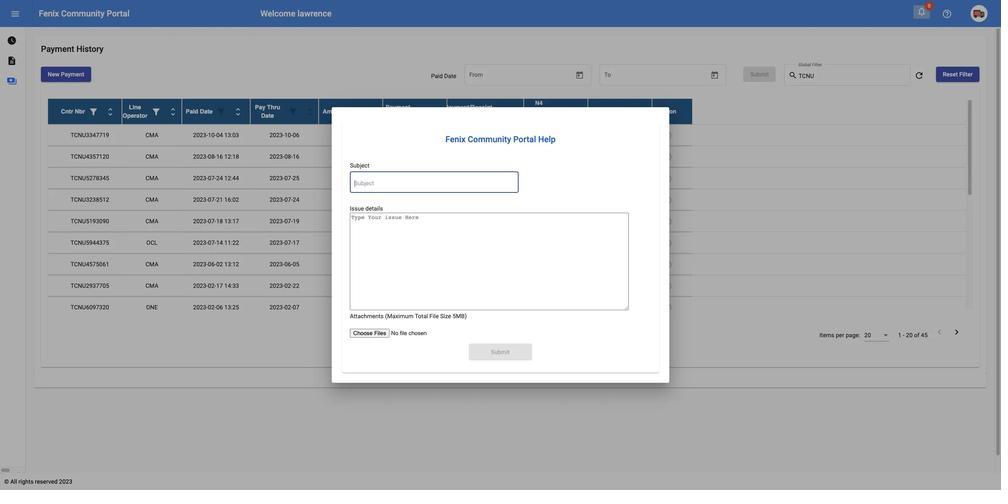 Task type: locate. For each thing, give the bounding box(es) containing it.
unfold_more button left pay on the top left of the page
[[230, 103, 247, 120]]

per
[[836, 332, 845, 339]]

0 vertical spatial 06
[[293, 132, 300, 139]]

1 completed from the top
[[398, 218, 432, 225]]

0 vertical spatial paid
[[431, 73, 443, 79]]

06-
[[208, 261, 216, 268], [285, 261, 293, 268]]

5 restore button from the top
[[659, 213, 676, 230]]

size
[[440, 313, 451, 319]]

unfold_more button up fenix community portal help
[[509, 103, 526, 120]]

1 nbr from the left
[[75, 108, 85, 115]]

container
[[25, 32, 54, 40]]

1 success from the top
[[543, 132, 569, 139]]

0 vertical spatial portal
[[107, 8, 130, 19]]

unfold_more right line operator filter_alt
[[168, 107, 178, 117]]

reset filter button
[[937, 67, 980, 82]]

02- left 13:25
[[208, 304, 216, 311]]

6 restore row from the top
[[48, 232, 967, 254]]

availability
[[25, 41, 58, 49]]

fenix community portal help
[[446, 134, 556, 145]]

no color image containing payments
[[7, 76, 17, 86]]

fenix community portal
[[39, 8, 130, 19]]

no color image
[[943, 9, 953, 19], [7, 56, 17, 66], [789, 70, 799, 80], [915, 71, 925, 81], [105, 107, 115, 117], [168, 107, 178, 117], [233, 107, 243, 117], [305, 107, 315, 117], [349, 107, 359, 117], [559, 107, 569, 117], [622, 107, 632, 117], [663, 131, 673, 141], [663, 152, 673, 162], [663, 195, 673, 205], [663, 238, 673, 248], [663, 281, 673, 292], [663, 303, 673, 313], [952, 327, 962, 337]]

2 unfold_more from the left
[[168, 107, 178, 117]]

08-
[[208, 153, 216, 160], [285, 153, 293, 160]]

1 06- from the left
[[208, 261, 216, 268]]

1 vertical spatial portal
[[514, 134, 536, 145]]

filter_alt right thru
[[288, 107, 298, 117]]

9 restore from the top
[[663, 303, 673, 313]]

02- down 2023-02-22 on the bottom left of the page
[[285, 304, 293, 311]]

restore for cs_live_b1qf0bcwsbafpxodkznfqcegnuorrwk0ub3ntwbiuamtt33ctbrixpsl1o
[[663, 303, 673, 313]]

3 cma from the top
[[146, 175, 158, 182]]

unfold_more left inv
[[575, 107, 586, 117]]

unfold_more button left inv
[[572, 103, 589, 120]]

0 horizontal spatial 24
[[216, 175, 223, 182]]

2023- for 2023-10-06
[[270, 132, 285, 139]]

cs_live_b1zunyzxazjxpjtelq8s0fuhkexjwibieicnwh5yxjjzflfulwgv8grkbg
[[467, 175, 671, 182]]

nbr right inv
[[608, 108, 618, 115]]

2023- up the 2023-07-24 12:44
[[193, 153, 208, 160]]

pay
[[255, 104, 266, 111]]

grid
[[48, 99, 973, 318]]

no color image containing navigate_next
[[952, 327, 962, 337]]

1 filter_alt from the left
[[88, 107, 99, 117]]

date for paid date
[[445, 73, 457, 79]]

2023- left 05
[[270, 261, 285, 268]]

9 filter_alt button from the left
[[618, 103, 635, 120]]

1 vertical spatial completed
[[398, 304, 432, 311]]

1 horizontal spatial 06
[[293, 132, 300, 139]]

17
[[293, 239, 300, 246], [216, 283, 223, 289]]

1 horizontal spatial nbr
[[608, 108, 618, 115]]

None file field
[[350, 329, 457, 338]]

Subject field
[[355, 181, 515, 187]]

5 unfold_more from the left
[[365, 107, 376, 117]]

unfold_more
[[105, 107, 115, 117], [168, 107, 178, 117], [233, 107, 243, 117], [305, 107, 315, 117], [365, 107, 376, 117], [433, 107, 443, 117], [513, 107, 523, 117], [575, 107, 586, 117], [639, 107, 649, 117]]

filter_alt up 04 in the left of the page
[[216, 107, 226, 117]]

1 horizontal spatial submit button
[[744, 67, 776, 82]]

unfold_more button for processing
[[572, 103, 589, 120]]

2 unfold_more button from the left
[[165, 103, 182, 120]]

unfold_more left payment status
[[365, 107, 376, 117]]

status inside n4 processing status filter_alt
[[530, 117, 548, 123]]

date up the payment/receipt
[[445, 73, 457, 79]]

1 vertical spatial success
[[543, 304, 569, 311]]

2023- up 2023-07-21 16:02
[[193, 175, 208, 182]]

4 restore from the top
[[663, 195, 673, 205]]

06- up 2023-02-22 on the bottom left of the page
[[285, 261, 293, 268]]

no color image inside the notifications_none popup button
[[917, 6, 927, 16]]

restore button for cs_live_b1ugcrsnvtccmyrvx5oktihzveetrp2m3nyoj9e4jbuha2gh8ybysxizqp
[[659, 127, 676, 144]]

16 for 2023-08-16 12:18
[[216, 153, 223, 160]]

06
[[293, 132, 300, 139], [216, 304, 223, 311]]

4 filter_alt from the left
[[288, 107, 298, 117]]

02- for 07
[[285, 304, 293, 311]]

2023- for 2023-02-17 14:33
[[193, 283, 208, 289]]

filter_alt
[[88, 107, 99, 117], [151, 107, 161, 117], [216, 107, 226, 117], [288, 107, 298, 117], [349, 107, 359, 117], [416, 107, 427, 117], [496, 107, 506, 117], [559, 107, 569, 117], [622, 107, 632, 117]]

6 restore from the top
[[663, 238, 673, 248]]

7 filter_alt button from the left
[[493, 103, 509, 120]]

6 restore button from the top
[[659, 234, 676, 251]]

5 restore from the top
[[663, 217, 673, 227]]

0 horizontal spatial nbr
[[75, 108, 85, 115]]

20
[[865, 332, 872, 339], [907, 332, 913, 339]]

tcnu3347719
[[71, 132, 109, 139]]

0 horizontal spatial community
[[61, 8, 105, 19]]

no color image containing refresh
[[915, 71, 925, 81]]

1 vertical spatial 17
[[216, 283, 223, 289]]

7 restore row from the top
[[48, 254, 967, 275]]

02- for 17
[[208, 283, 216, 289]]

4 restore row from the top
[[48, 189, 967, 211]]

17 left 14:33
[[216, 283, 223, 289]]

welcome
[[261, 8, 296, 19]]

07- left 16:02 at the left of page
[[208, 196, 216, 203]]

tcnu3238512
[[71, 196, 109, 203]]

4 column header from the left
[[250, 99, 319, 124]]

community down payment/receipt info filter_alt
[[468, 134, 511, 145]]

success down n4 processing status filter_alt
[[543, 132, 569, 139]]

2023- for 2023-10-04 13:03
[[193, 132, 208, 139]]

8 restore button from the top
[[659, 277, 676, 294]]

2023-08-16 12:18
[[193, 153, 239, 160]]

8 restore from the top
[[663, 281, 673, 292]]

cs_live_b1smah5fqjhf1tozbgcfkshxd4lxhzxvo6edxn1h5bf8n92fai9ino7srr link
[[467, 239, 679, 246]]

07- left 11:22
[[208, 239, 216, 246]]

success for cs_live_b1ugcrsnvtccmyrvx5oktihzveetrp2m3nyoj9e4jbuha2gh8ybysxizqp
[[543, 132, 569, 139]]

0 horizontal spatial 20
[[865, 332, 872, 339]]

16 up 25
[[293, 153, 300, 160]]

cma for 2023-07-21 16:02
[[146, 196, 158, 203]]

unfold_more for info
[[513, 107, 523, 117]]

no color image containing notifications_none
[[917, 6, 927, 16]]

07- up 2023-07-19
[[285, 196, 293, 203]]

9 unfold_more button from the left
[[635, 103, 652, 120]]

restore for cs_live_b1ugcrsnvtccmyrvx5oktihzveetrp2m3nyoj9e4jbuha2gh8ybysxizqp
[[663, 131, 673, 141]]

7 cma from the top
[[146, 283, 158, 289]]

filter_alt right amount
[[349, 107, 359, 117]]

paid date filter_alt
[[186, 107, 226, 117]]

8 filter_alt button from the left
[[555, 103, 572, 120]]

1 horizontal spatial n4
[[589, 108, 596, 115]]

4 unfold_more button from the left
[[302, 103, 318, 120]]

filter_alt button for processing
[[555, 103, 572, 120]]

2023- for 2023-07-21 16:02
[[193, 196, 208, 203]]

1 horizontal spatial date
[[261, 112, 274, 119]]

filter_alt inside payment/receipt info filter_alt
[[496, 107, 506, 117]]

restore for cs_live_b1lldcahtnj7lgga89rti3ndhskd2jvyaowaje8jrgt8szqdgtn3vfsdj3
[[663, 195, 673, 205]]

16 for 2023-08-16
[[293, 153, 300, 160]]

filter_alt up fenix community portal help
[[496, 107, 506, 117]]

0 vertical spatial 17
[[293, 239, 300, 246]]

unfold_more button right line operator filter_alt
[[165, 103, 182, 120]]

completed up attachments (maximum total file size 5mb)
[[398, 304, 432, 311]]

unfold_more button for date
[[230, 103, 247, 120]]

3 restore button from the top
[[659, 170, 676, 187]]

5 cma from the top
[[146, 218, 158, 225]]

filter_alt inside n4 processing status filter_alt
[[559, 107, 569, 117]]

nbr inside 'cntr nbr filter_alt'
[[75, 108, 85, 115]]

16 left 12:18
[[216, 153, 223, 160]]

6 unfold_more from the left
[[433, 107, 443, 117]]

1 horizontal spatial fenix
[[446, 134, 466, 145]]

6 cma from the top
[[146, 261, 158, 268]]

17 up 05
[[293, 239, 300, 246]]

2023- up 2023-07-19
[[270, 196, 285, 203]]

07- up 2023-07-17
[[285, 218, 293, 225]]

date inside the paid date filter_alt
[[200, 108, 213, 115]]

restore button for cs_live_b1zunyzxazjxpjtelq8s0fuhkexjwibieicnwh5yxjjzflfulwgv8grkbg
[[659, 170, 676, 187]]

1 vertical spatial n4
[[589, 108, 596, 115]]

0 horizontal spatial 10-
[[208, 132, 216, 139]]

2 10- from the left
[[285, 132, 293, 139]]

02- for 06
[[208, 304, 216, 311]]

24
[[216, 175, 223, 182], [293, 196, 300, 203]]

cs_live_b1qf0bcwsbafpxodkznfqcegnuorrwk0ub3ntwbiuamtt33ctbrixpsl1o
[[467, 304, 685, 311]]

2023-07-19
[[270, 218, 300, 225]]

restore
[[663, 131, 673, 141], [663, 152, 673, 162], [663, 174, 673, 184], [663, 195, 673, 205], [663, 217, 673, 227], [663, 238, 673, 248], [663, 260, 673, 270], [663, 281, 673, 292], [663, 303, 673, 313]]

11:22
[[224, 239, 239, 246]]

filter_alt right processing
[[559, 107, 569, 117]]

unfold_more button left action
[[635, 103, 652, 120]]

unfold_more left pay on the top left of the page
[[233, 107, 243, 117]]

action column header
[[652, 99, 693, 124]]

2023- down 2023-02-17 14:33
[[193, 304, 208, 311]]

7 filter_alt from the left
[[496, 107, 506, 117]]

unfold_more button left info
[[430, 103, 447, 120]]

08- up 2023-07-25
[[285, 153, 293, 160]]

completed down subject field
[[398, 218, 432, 225]]

2 horizontal spatial date
[[445, 73, 457, 79]]

20 right page:
[[865, 332, 872, 339]]

restore button for cs_live_b1lldcahtnj7lgga89rti3ndhskd2jvyaowaje8jrgt8szqdgtn3vfsdj3
[[659, 191, 676, 208]]

5 filter_alt button from the left
[[345, 103, 362, 120]]

inquiries
[[25, 57, 51, 65]]

ocl
[[146, 239, 158, 246]]

8 unfold_more from the left
[[575, 107, 586, 117]]

2023- left 07
[[270, 304, 285, 311]]

4 cma from the top
[[146, 196, 158, 203]]

no color image containing navigate_before
[[935, 327, 945, 337]]

1 horizontal spatial 20
[[907, 332, 913, 339]]

2023- left 14
[[193, 239, 208, 246]]

no color image containing menu
[[10, 9, 20, 19]]

06 up the 2023-08-16 in the top of the page
[[293, 132, 300, 139]]

2 filter_alt from the left
[[151, 107, 161, 117]]

restore row
[[48, 125, 967, 146], [48, 146, 967, 168], [48, 168, 967, 189], [48, 189, 967, 211], [48, 211, 967, 232], [48, 232, 967, 254], [48, 254, 967, 275], [48, 275, 967, 297], [48, 297, 967, 318]]

n4 inside n4 processing status filter_alt
[[535, 100, 543, 106]]

issue details
[[350, 205, 383, 212]]

0 horizontal spatial 06
[[216, 304, 223, 311]]

2023- left 22
[[270, 283, 285, 289]]

1 vertical spatial 24
[[293, 196, 300, 203]]

1 horizontal spatial paid
[[431, 73, 443, 79]]

2023- up 2023-07-25
[[270, 153, 285, 160]]

10- left 13:03
[[208, 132, 216, 139]]

2 08- from the left
[[285, 153, 293, 160]]

2 06- from the left
[[285, 261, 293, 268]]

community up history
[[61, 8, 105, 19]]

welcome lawrence
[[261, 8, 332, 19]]

0 horizontal spatial 16
[[216, 153, 223, 160]]

unfold_more button left amount
[[302, 103, 318, 120]]

payment/receipt
[[445, 104, 493, 111]]

960
[[346, 283, 356, 289]]

2023- for 2023-07-14 11:22
[[193, 239, 208, 246]]

2 restore from the top
[[663, 152, 673, 162]]

history
[[76, 44, 104, 54]]

navigation containing watch_later
[[0, 27, 58, 91]]

column header
[[48, 99, 122, 124], [122, 99, 182, 124], [182, 99, 250, 124], [250, 99, 319, 124], [319, 99, 383, 124], [383, 99, 447, 124], [445, 99, 526, 124], [523, 99, 589, 124], [588, 99, 652, 124]]

7 restore button from the top
[[659, 256, 676, 273]]

cs_live_b1lldcahtnj7lgga89rti3ndhskd2jvyaowaje8jrgt8szqdgtn3vfsdj3
[[467, 196, 679, 203]]

community
[[61, 8, 105, 19], [468, 134, 511, 145]]

2023- for 2023-07-19
[[270, 218, 285, 225]]

14:33
[[224, 283, 239, 289]]

0 vertical spatial 24
[[216, 175, 223, 182]]

2023-10-06
[[270, 132, 300, 139]]

408063
[[610, 283, 630, 289]]

1 horizontal spatial community
[[468, 134, 511, 145]]

new
[[48, 71, 59, 78]]

1 horizontal spatial portal
[[514, 134, 536, 145]]

8 filter_alt from the left
[[559, 107, 569, 117]]

2 20 from the left
[[907, 332, 913, 339]]

3 unfold_more from the left
[[233, 107, 243, 117]]

2 restore button from the top
[[659, 148, 676, 165]]

navigation
[[0, 27, 58, 91]]

2 252 from the top
[[346, 261, 356, 268]]

07
[[293, 304, 300, 311]]

1 vertical spatial paid
[[186, 108, 198, 115]]

new payment button
[[41, 67, 91, 82]]

payment for payment
[[25, 77, 52, 85]]

17 for 07-
[[293, 239, 300, 246]]

0 vertical spatial community
[[61, 8, 105, 19]]

no color image
[[917, 6, 927, 16], [10, 9, 20, 19], [7, 35, 17, 46], [7, 76, 17, 86], [88, 107, 99, 117], [151, 107, 161, 117], [216, 107, 226, 117], [288, 107, 298, 117], [365, 107, 376, 117], [416, 107, 427, 117], [433, 107, 443, 117], [496, 107, 506, 117], [513, 107, 523, 117], [575, 107, 586, 117], [663, 174, 673, 184], [663, 217, 673, 227], [663, 260, 673, 270], [935, 327, 945, 337]]

2023-02-06 13:25
[[193, 304, 239, 311]]

0 horizontal spatial n4
[[535, 100, 543, 106]]

2 filter_alt button from the left
[[148, 103, 165, 120]]

2023-07-24
[[270, 196, 300, 203]]

fenix up container
[[39, 8, 59, 19]]

3 restore from the top
[[663, 174, 673, 184]]

filter_alt button
[[85, 103, 102, 120], [148, 103, 165, 120], [213, 103, 230, 120], [285, 103, 302, 120], [345, 103, 362, 120], [413, 103, 430, 120], [493, 103, 509, 120], [555, 103, 572, 120], [618, 103, 635, 120]]

0 vertical spatial fenix
[[39, 8, 59, 19]]

1 horizontal spatial 16
[[293, 153, 300, 160]]

cma for 2023-07-18 13:17
[[146, 218, 158, 225]]

date up 2023-10-04 13:03 at the left of page
[[200, 108, 213, 115]]

0 horizontal spatial 06-
[[208, 261, 216, 268]]

unfold_more button left payment status
[[362, 103, 379, 120]]

0 horizontal spatial status
[[389, 112, 407, 119]]

restore for cs_live_b1dmomsokpu55oajdwuu2uklt5rearkivtsvhfuvxkuqsiilhkhp1ce9zz
[[663, 152, 673, 162]]

unfold_more left amount
[[305, 107, 315, 117]]

reset filter
[[943, 71, 973, 78]]

restore button
[[659, 127, 676, 144], [659, 148, 676, 165], [659, 170, 676, 187], [659, 191, 676, 208], [659, 213, 676, 230], [659, 234, 676, 251], [659, 256, 676, 273], [659, 277, 676, 294], [659, 299, 676, 316]]

success
[[543, 132, 569, 139], [543, 304, 569, 311]]

no color image containing help_outline
[[943, 9, 953, 19]]

24 down 25
[[293, 196, 300, 203]]

173.25
[[342, 239, 360, 246]]

1 vertical spatial submit button
[[469, 344, 532, 360]]

no color image containing description
[[7, 56, 17, 66]]

1 vertical spatial 252
[[346, 261, 356, 268]]

02
[[216, 261, 223, 268]]

unfold_more button for operator
[[165, 103, 182, 120]]

3 unfold_more button from the left
[[230, 103, 247, 120]]

252 down 173.25
[[346, 261, 356, 268]]

1 filter_alt button from the left
[[85, 103, 102, 120]]

2023- left 18
[[193, 218, 208, 225]]

fenix
[[39, 8, 59, 19], [446, 134, 466, 145]]

nbr right cntr
[[75, 108, 85, 115]]

restore button for cs_live_b1dmomsokpu55oajdwuu2uklt5rearkivtsvhfuvxkuqsiilhkhp1ce9zz
[[659, 148, 676, 165]]

n4 up processing
[[535, 100, 543, 106]]

2023-02-17 14:33
[[193, 283, 239, 289]]

07- for 2023-07-19
[[285, 218, 293, 225]]

419924
[[610, 218, 630, 225]]

completed for cs_live_b1zrxrhs5avd0ugplh3heoyvhdypoqmktg3aaai4ged6x0atshkfkewmvx
[[398, 218, 432, 225]]

24 left 12:44
[[216, 175, 223, 182]]

5mb)
[[453, 313, 467, 319]]

no color image inside "refresh" button
[[915, 71, 925, 81]]

unfold_more for nbr
[[105, 107, 115, 117]]

252 down subject
[[346, 175, 356, 182]]

1 - 20 of 45
[[899, 332, 928, 339]]

1 horizontal spatial 24
[[293, 196, 300, 203]]

unfold_more left info
[[433, 107, 443, 117]]

07- up 2023-07-24
[[285, 175, 293, 182]]

10- up the 2023-08-16 in the top of the page
[[285, 132, 293, 139]]

1 cma from the top
[[146, 132, 158, 139]]

7 restore from the top
[[663, 260, 673, 270]]

navigate_before
[[935, 327, 945, 337]]

filter_alt right operator
[[151, 107, 161, 117]]

n4 left inv
[[589, 108, 596, 115]]

1 horizontal spatial submit
[[751, 71, 769, 78]]

10- for 06
[[285, 132, 293, 139]]

07- left 12:44
[[208, 175, 216, 182]]

1 unfold_more from the left
[[105, 107, 115, 117]]

9 restore button from the top
[[659, 299, 676, 316]]

no color image inside navigate_before button
[[935, 327, 945, 337]]

date down thru
[[261, 112, 274, 119]]

1 08- from the left
[[208, 153, 216, 160]]

07- for 2023-07-24
[[285, 196, 293, 203]]

2023- left 02 at the left bottom
[[193, 261, 208, 268]]

02-
[[208, 283, 216, 289], [285, 283, 293, 289], [208, 304, 216, 311], [285, 304, 293, 311]]

8 unfold_more button from the left
[[572, 103, 589, 120]]

unfold_more button left operator
[[102, 103, 119, 120]]

0 horizontal spatial date
[[200, 108, 213, 115]]

02- up 2023-02-07
[[285, 283, 293, 289]]

0 horizontal spatial 08-
[[208, 153, 216, 160]]

n4 for n4 inv nbr filter_alt
[[589, 108, 596, 115]]

2023- left "21"
[[193, 196, 208, 203]]

cma for 2023-10-04 13:03
[[146, 132, 158, 139]]

filter_alt up tcnu3347719
[[88, 107, 99, 117]]

7 unfold_more button from the left
[[509, 103, 526, 120]]

2023- left 04 in the left of the page
[[193, 132, 208, 139]]

payment for payment history
[[41, 44, 74, 54]]

unfold_more left operator
[[105, 107, 115, 117]]

2 16 from the left
[[293, 153, 300, 160]]

restore button for cs_live_b1qf0bcwsbafpxodkznfqcegnuorrwk0ub3ntwbiuamtt33ctbrixpsl1o
[[659, 299, 676, 316]]

unfold_more for filter_alt
[[365, 107, 376, 117]]

2023-
[[193, 132, 208, 139], [270, 132, 285, 139], [193, 153, 208, 160], [270, 153, 285, 160], [193, 175, 208, 182], [270, 175, 285, 182], [193, 196, 208, 203], [270, 196, 285, 203], [193, 218, 208, 225], [270, 218, 285, 225], [193, 239, 208, 246], [270, 239, 285, 246], [193, 261, 208, 268], [270, 261, 285, 268], [193, 283, 208, 289], [270, 283, 285, 289], [193, 304, 208, 311], [270, 304, 285, 311]]

04
[[216, 132, 223, 139]]

unfold_more for operator
[[168, 107, 178, 117]]

unfold_more left processing
[[513, 107, 523, 117]]

1 252 from the top
[[346, 175, 356, 182]]

success down cs_live_b1wvgn5idhw0bpmqaydqbhdcriqhg6n4nqymd0rrjxdk1vllgyrk21coi1
[[543, 304, 569, 311]]

fenix down info
[[446, 134, 466, 145]]

2 success from the top
[[543, 304, 569, 311]]

06 for 10-
[[293, 132, 300, 139]]

restore button for cs_live_b1smah5fqjhf1tozbgcfkshxd4lxhzxvo6edxn1h5bf8n92fai9ino7srr
[[659, 234, 676, 251]]

7 unfold_more from the left
[[513, 107, 523, 117]]

06 left 13:25
[[216, 304, 223, 311]]

1 vertical spatial 06
[[216, 304, 223, 311]]

2023- down 2023-07-19
[[270, 239, 285, 246]]

2 nbr from the left
[[608, 108, 618, 115]]

date inside pay thru date
[[261, 112, 274, 119]]

1 16 from the left
[[216, 153, 223, 160]]

filter_alt right payment status
[[416, 107, 427, 117]]

1 horizontal spatial status
[[530, 117, 548, 123]]

payment for payment status
[[386, 104, 411, 111]]

0 vertical spatial n4
[[535, 100, 543, 106]]

22
[[293, 283, 300, 289]]

2023- for 2023-08-16 12:18
[[193, 153, 208, 160]]

06- left 13:12 on the bottom of page
[[208, 261, 216, 268]]

5 filter_alt from the left
[[349, 107, 359, 117]]

1 horizontal spatial 06-
[[285, 261, 293, 268]]

3 filter_alt button from the left
[[213, 103, 230, 120]]

07- for 2023-07-25
[[285, 175, 293, 182]]

0 horizontal spatial fenix
[[39, 8, 59, 19]]

restore for cs_live_b1zrxrhs5avd0ugplh3heoyvhdypoqmktg3aaai4ged6x0atshkfkewmvx
[[663, 217, 673, 227]]

02- for 22
[[285, 283, 293, 289]]

cs_live_b1lldcahtnj7lgga89rti3ndhskd2jvyaowaje8jrgt8szqdgtn3vfsdj3 link
[[467, 196, 679, 203]]

0 horizontal spatial portal
[[107, 8, 130, 19]]

417711
[[610, 261, 630, 268]]

20 right "-"
[[907, 332, 913, 339]]

0 vertical spatial success
[[543, 132, 569, 139]]

13:25
[[224, 304, 239, 311]]

2 cma from the top
[[146, 153, 158, 160]]

1 horizontal spatial 10-
[[285, 132, 293, 139]]

lawrence
[[298, 8, 332, 19]]

4 restore button from the top
[[659, 191, 676, 208]]

2023- up the 2023-08-16 in the top of the page
[[270, 132, 285, 139]]

watch_later
[[7, 35, 17, 46]]

1 10- from the left
[[208, 132, 216, 139]]

12:44
[[224, 175, 239, 182]]

cs_live_b1ugcrsnvtccmyrvx5oktihzveetrp2m3nyoj9e4jbuha2gh8ybysxizqp link
[[467, 132, 680, 139]]

unfold_more button for inv
[[635, 103, 652, 120]]

1 restore button from the top
[[659, 127, 676, 144]]

paid inside the paid date filter_alt
[[186, 108, 198, 115]]

page:
[[846, 332, 861, 339]]

5 unfold_more button from the left
[[362, 103, 379, 120]]

inv
[[598, 108, 606, 115]]

1 horizontal spatial 08-
[[285, 153, 293, 160]]

1 vertical spatial fenix
[[446, 134, 466, 145]]

1 unfold_more button from the left
[[102, 103, 119, 120]]

0 horizontal spatial submit
[[491, 349, 510, 355]]

paid for paid date
[[431, 73, 443, 79]]

1 vertical spatial community
[[468, 134, 511, 145]]

2023-07-21 16:02
[[193, 196, 239, 203]]

filter_alt button for filter_alt
[[345, 103, 362, 120]]

row
[[48, 99, 967, 125]]

1 column header from the left
[[48, 99, 122, 124]]

cell
[[319, 125, 383, 146], [383, 125, 447, 146], [588, 125, 652, 146], [319, 146, 383, 167], [383, 146, 447, 167], [524, 146, 588, 167], [588, 146, 652, 167], [383, 168, 447, 189], [524, 168, 588, 189], [588, 168, 652, 189], [383, 189, 447, 210], [524, 189, 588, 210], [588, 189, 652, 210], [524, 211, 588, 232], [383, 232, 447, 253], [524, 232, 588, 253], [383, 254, 447, 275], [524, 254, 588, 275], [383, 275, 447, 296], [524, 275, 588, 296]]

restore button for cs_live_b1wvgn5idhw0bpmqaydqbhdcriqhg6n4nqymd0rrjxdk1vllgyrk21coi1
[[659, 277, 676, 294]]

1 restore from the top
[[663, 131, 673, 141]]

02- left 14:33
[[208, 283, 216, 289]]

completed for cs_live_b1qf0bcwsbafpxodkznfqcegnuorrwk0ub3ntwbiuamtt33ctbrixpsl1o
[[398, 304, 432, 311]]

filter
[[960, 71, 973, 78]]

0 horizontal spatial 17
[[216, 283, 223, 289]]

-
[[903, 332, 905, 339]]

filter_alt button for nbr
[[85, 103, 102, 120]]

6 unfold_more button from the left
[[430, 103, 447, 120]]

pay thru date
[[255, 104, 280, 119]]

6 filter_alt from the left
[[416, 107, 427, 117]]

2023- left the 19 on the top left
[[270, 218, 285, 225]]

2023- down 2023-06-02 13:12
[[193, 283, 208, 289]]

0 vertical spatial completed
[[398, 218, 432, 225]]

cs_live_b1zrxrhs5avd0ugplh3heoyvhdypoqmktg3aaai4ged6x0atshkfkewmvx link
[[467, 218, 687, 225]]

0 horizontal spatial paid
[[186, 108, 198, 115]]

06- for 02
[[208, 261, 216, 268]]

5 column header from the left
[[319, 99, 383, 124]]

2023- left 25
[[270, 175, 285, 182]]

0 vertical spatial 252
[[346, 175, 356, 182]]

no color image inside 'menu' button
[[10, 9, 20, 19]]

n4 inside n4 inv nbr filter_alt
[[589, 108, 596, 115]]

filter_alt right inv
[[622, 107, 632, 117]]

unfold_more button for filter_alt
[[362, 103, 379, 120]]

2 completed from the top
[[398, 304, 432, 311]]

1 horizontal spatial 17
[[293, 239, 300, 246]]

07- down 2023-07-19
[[285, 239, 293, 246]]

07- left 13:17
[[208, 218, 216, 225]]

unfold_more left action
[[639, 107, 649, 117]]

08- left 12:18
[[208, 153, 216, 160]]



Task type: describe. For each thing, give the bounding box(es) containing it.
2023-07-14 11:22
[[193, 239, 239, 246]]

help_outline
[[943, 9, 953, 19]]

payment status
[[386, 104, 411, 119]]

amount
[[323, 108, 345, 115]]

n4 inv nbr filter_alt
[[589, 107, 632, 117]]

21
[[216, 196, 223, 203]]

3 filter_alt from the left
[[216, 107, 226, 117]]

18
[[216, 218, 223, 225]]

tcnu5193090
[[71, 218, 109, 225]]

2023-02-07
[[270, 304, 300, 311]]

tcnu4357120
[[71, 153, 109, 160]]

1 restore row from the top
[[48, 125, 967, 146]]

8 restore row from the top
[[48, 275, 967, 297]]

grid containing filter_alt
[[48, 99, 973, 318]]

details
[[366, 205, 383, 212]]

no color image containing watch_later
[[7, 35, 17, 46]]

attachments
[[350, 313, 384, 319]]

cs_live_b1ichpd6imifomqy0khxkeg1uaszi7hrho0cxbjewh1vk1ae3bwpqcmqft link
[[467, 261, 687, 268]]

9 filter_alt from the left
[[622, 107, 632, 117]]

1 vertical spatial submit
[[491, 349, 510, 355]]

attachments (maximum total file size 5mb)
[[350, 313, 467, 319]]

2023-06-05
[[270, 261, 300, 268]]

Type Your issue Here text field
[[350, 213, 629, 310]]

cs_live_b1ichpd6imifomqy0khxkeg1uaszi7hrho0cxbjewh1vk1ae3bwpqcmqft
[[467, 261, 687, 268]]

07- for 2023-07-14 11:22
[[208, 239, 216, 246]]

4 unfold_more from the left
[[305, 107, 315, 117]]

12:18
[[224, 153, 239, 160]]

13:03
[[224, 132, 239, 139]]

restore for cs_live_b1wvgn5idhw0bpmqaydqbhdcriqhg6n4nqymd0rrjxdk1vllgyrk21coi1
[[663, 281, 673, 292]]

navigate_next
[[952, 327, 962, 337]]

06 for 02-
[[216, 304, 223, 311]]

n4 for n4 processing status filter_alt
[[535, 100, 543, 106]]

subject
[[350, 162, 370, 169]]

paid date
[[431, 73, 457, 79]]

6 column header from the left
[[383, 99, 447, 124]]

refresh
[[915, 71, 925, 81]]

paid for paid date filter_alt
[[186, 108, 198, 115]]

13:17
[[224, 218, 239, 225]]

08- for 2023-08-16
[[285, 153, 293, 160]]

unfold_more button for nbr
[[102, 103, 119, 120]]

7 column header from the left
[[445, 99, 526, 124]]

2023-10-04 13:03
[[193, 132, 239, 139]]

row containing filter_alt
[[48, 99, 967, 125]]

date for paid date filter_alt
[[200, 108, 213, 115]]

Global Filter field
[[799, 73, 907, 80]]

2023- for 2023-06-02 13:12
[[193, 261, 208, 268]]

19
[[293, 218, 300, 225]]

thru
[[267, 104, 280, 111]]

9 restore row from the top
[[48, 297, 967, 318]]

2023- for 2023-02-07
[[270, 304, 285, 311]]

success for cs_live_b1qf0bcwsbafpxodkznfqcegnuorrwk0ub3ntwbiuamtt33ctbrixpsl1o
[[543, 304, 569, 311]]

25
[[293, 175, 300, 182]]

2023- for 2023-02-22
[[270, 283, 285, 289]]

all
[[10, 478, 17, 485]]

tcnu5944375
[[71, 239, 109, 246]]

filter_alt button for info
[[493, 103, 509, 120]]

406035
[[610, 304, 630, 311]]

fenix for fenix community portal help
[[446, 134, 466, 145]]

no color image inside 'help_outline' popup button
[[943, 9, 953, 19]]

14
[[216, 239, 223, 246]]

6 filter_alt button from the left
[[413, 103, 430, 120]]

5 restore row from the top
[[48, 211, 967, 232]]

3 restore row from the top
[[48, 168, 967, 189]]

9 column header from the left
[[588, 99, 652, 124]]

reserved
[[35, 478, 58, 485]]

705
[[346, 304, 356, 311]]

419826
[[610, 239, 630, 246]]

menu button
[[7, 5, 24, 22]]

13:12
[[224, 261, 239, 268]]

2023-08-16
[[270, 153, 300, 160]]

07- for 2023-07-21 16:02
[[208, 196, 216, 203]]

filter_alt button for inv
[[618, 103, 635, 120]]

restore for cs_live_b1zunyzxazjxpjtelq8s0fuhkexjwibieicnwh5yxjjzflfulwgv8grkbg
[[663, 174, 673, 184]]

community for fenix community portal
[[61, 8, 105, 19]]

help
[[539, 134, 556, 145]]

cs_live_b1ugcrsnvtccmyrvx5oktihzveetrp2m3nyoj9e4jbuha2gh8ybysxizqp
[[467, 132, 680, 139]]

24 for 2023-07-24 12:44
[[216, 175, 223, 182]]

unfold_more button for info
[[509, 103, 526, 120]]

To date field
[[605, 73, 689, 80]]

one
[[146, 304, 158, 311]]

1
[[899, 332, 902, 339]]

restore button for cs_live_b1zrxrhs5avd0ugplh3heoyvhdypoqmktg3aaai4ged6x0atshkfkewmvx
[[659, 213, 676, 230]]

portal for fenix community portal help
[[514, 134, 536, 145]]

0 vertical spatial submit
[[751, 71, 769, 78]]

2023- for 2023-06-05
[[270, 261, 285, 268]]

252 for 2023-07-25
[[346, 175, 356, 182]]

2 column header from the left
[[122, 99, 182, 124]]

items per page:
[[820, 332, 861, 339]]

06- for 05
[[285, 261, 293, 268]]

notifications_none
[[917, 6, 927, 16]]

17 for 02-
[[216, 283, 223, 289]]

2023-07-17
[[270, 239, 300, 246]]

2023- for 2023-07-24 12:44
[[193, 175, 208, 182]]

cs_live_b1zrxrhs5avd0ugplh3heoyvhdypoqmktg3aaai4ged6x0atshkfkewmvx
[[467, 218, 687, 225]]

nbr inside n4 inv nbr filter_alt
[[608, 108, 618, 115]]

2023- for 2023-07-24
[[270, 196, 285, 203]]

9 unfold_more from the left
[[639, 107, 649, 117]]

new payment
[[48, 71, 84, 78]]

From date field
[[470, 73, 554, 80]]

line operator filter_alt
[[123, 104, 161, 119]]

cs_live_b1dmomsokpu55oajdwuu2uklt5rearkivtsvhfuvxkuqsiilhkhp1ce9zz link
[[467, 153, 678, 160]]

cs_live_b1dmomsokpu55oajdwuu2uklt5rearkivtsvhfuvxkuqsiilhkhp1ce9zz
[[467, 153, 678, 160]]

filter_alt button for operator
[[148, 103, 165, 120]]

(maximum
[[385, 313, 414, 319]]

2023-07-18 13:17
[[193, 218, 239, 225]]

07- for 2023-07-18 13:17
[[208, 218, 216, 225]]

fenix for fenix community portal
[[39, 8, 59, 19]]

container availability
[[25, 32, 58, 49]]

05
[[293, 261, 300, 268]]

252 for 2023-06-05
[[346, 261, 356, 268]]

restore for cs_live_b1ichpd6imifomqy0khxkeg1uaszi7hrho0cxbjewh1vk1ae3bwpqcmqft
[[663, 260, 673, 270]]

08- for 2023-08-16 12:18
[[208, 153, 216, 160]]

community for fenix community portal help
[[468, 134, 511, 145]]

unfold_more for date
[[233, 107, 243, 117]]

payments
[[7, 76, 17, 86]]

cma for 2023-07-24 12:44
[[146, 175, 158, 182]]

description
[[7, 56, 17, 66]]

operator
[[123, 112, 148, 119]]

cma for 2023-08-16 12:18
[[146, 153, 158, 160]]

cs_live_b1wvgn5idhw0bpmqaydqbhdcriqhg6n4nqymd0rrjxdk1vllgyrk21coi1
[[467, 283, 683, 289]]

restore button for cs_live_b1ichpd6imifomqy0khxkeg1uaszi7hrho0cxbjewh1vk1ae3bwpqcmqft
[[659, 256, 676, 273]]

payment inside button
[[61, 71, 84, 78]]

unfold_more for processing
[[575, 107, 586, 117]]

0 horizontal spatial submit button
[[469, 344, 532, 360]]

cma for 2023-02-17 14:33
[[146, 283, 158, 289]]

07- for 2023-07-17
[[285, 239, 293, 246]]

rights
[[19, 478, 34, 485]]

16:02
[[224, 196, 239, 203]]

2 restore row from the top
[[48, 146, 967, 168]]

8 column header from the left
[[523, 99, 589, 124]]

2023
[[59, 478, 72, 485]]

filter_alt inside line operator filter_alt
[[151, 107, 161, 117]]

cs_live_b1smah5fqjhf1tozbgcfkshxd4lxhzxvo6edxn1h5bf8n92fai9ino7srr
[[467, 239, 679, 246]]

756
[[346, 218, 356, 225]]

2023- for 2023-07-25
[[270, 175, 285, 182]]

2023- for 2023-07-17
[[270, 239, 285, 246]]

restore for cs_live_b1smah5fqjhf1tozbgcfkshxd4lxhzxvo6edxn1h5bf8n92fai9ino7srr
[[663, 238, 673, 248]]

portal for fenix community portal
[[107, 8, 130, 19]]

cntr nbr filter_alt
[[61, 107, 99, 117]]

amount filter_alt
[[323, 107, 359, 117]]

tcnu6097320
[[71, 304, 109, 311]]

3 column header from the left
[[182, 99, 250, 124]]

no color image inside navigate_next button
[[952, 327, 962, 337]]

2023- for 2023-07-18 13:17
[[193, 218, 208, 225]]

file
[[430, 313, 439, 319]]

07- for 2023-07-24 12:44
[[208, 175, 216, 182]]

cma for 2023-06-02 13:12
[[146, 261, 158, 268]]

payment history
[[41, 44, 104, 54]]

2023- for 2023-02-06 13:25
[[193, 304, 208, 311]]

0 vertical spatial submit button
[[744, 67, 776, 82]]

tcnu4575061
[[71, 261, 109, 268]]

notifications_none button
[[914, 5, 931, 19]]

status inside payment status
[[389, 112, 407, 119]]

cs_live_b1qf0bcwsbafpxodkznfqcegnuorrwk0ub3ntwbiuamtt33ctbrixpsl1o link
[[467, 304, 685, 311]]

no color image containing search
[[789, 70, 799, 80]]

payment/receipt info filter_alt
[[445, 104, 506, 119]]

navigate_before button
[[932, 327, 948, 339]]

filter_alt button for date
[[213, 103, 230, 120]]

24 for 2023-07-24
[[293, 196, 300, 203]]

©
[[4, 478, 9, 485]]

1 20 from the left
[[865, 332, 872, 339]]

total
[[415, 313, 428, 319]]

2023- for 2023-08-16
[[270, 153, 285, 160]]

10- for 04
[[208, 132, 216, 139]]

processing
[[523, 108, 555, 115]]

4 filter_alt button from the left
[[285, 103, 302, 120]]



Task type: vqa. For each thing, say whether or not it's contained in the screenshot.
the right Status
yes



